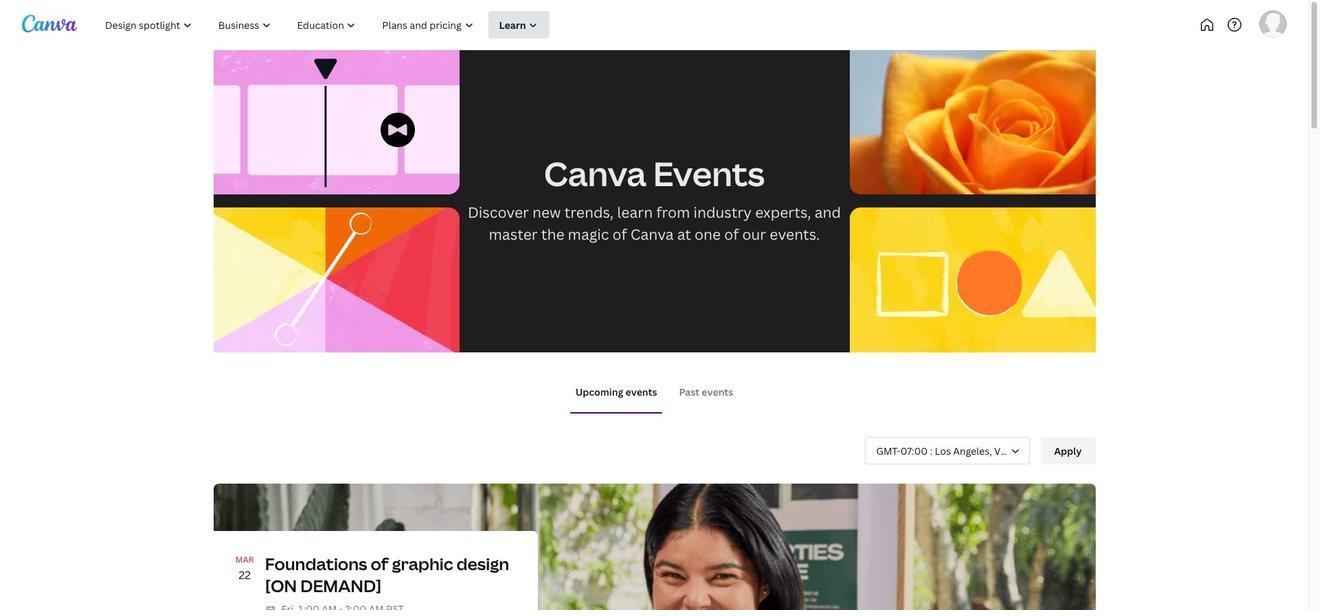 Task type: locate. For each thing, give the bounding box(es) containing it.
top level navigation element
[[93, 11, 596, 38]]



Task type: vqa. For each thing, say whether or not it's contained in the screenshot.
right Opt
no



